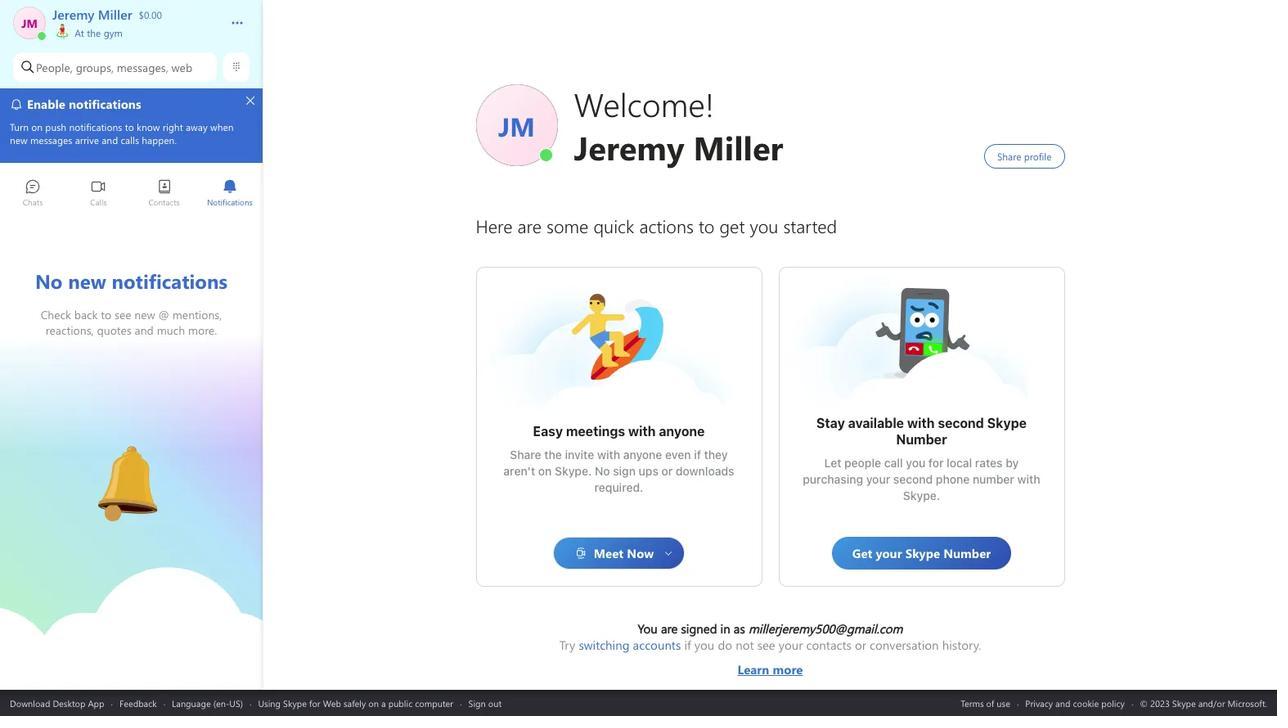 Task type: describe. For each thing, give the bounding box(es) containing it.
privacy and cookie policy
[[1026, 697, 1125, 709]]

number
[[973, 472, 1015, 486]]

people
[[845, 456, 882, 470]]

by
[[1006, 456, 1019, 470]]

downloads
[[676, 464, 735, 478]]

no
[[595, 464, 610, 478]]

they
[[704, 448, 728, 462]]

0 vertical spatial anyone
[[659, 424, 705, 439]]

privacy and cookie policy link
[[1026, 697, 1125, 709]]

on inside share the invite with anyone even if they aren't on skype. no sign ups or downloads required.
[[538, 464, 552, 478]]

sign
[[613, 464, 636, 478]]

using skype for web safely on a public computer
[[258, 697, 454, 709]]

a
[[381, 697, 386, 709]]

terms
[[961, 697, 984, 709]]

people,
[[36, 59, 73, 75]]

if inside share the invite with anyone even if they aren't on skype. no sign ups or downloads required.
[[694, 448, 701, 462]]

available
[[849, 416, 905, 431]]

are
[[661, 620, 678, 637]]

history.
[[943, 637, 982, 653]]

learn
[[738, 661, 770, 678]]

ups
[[639, 464, 659, 478]]

easy meetings with anyone
[[533, 424, 705, 439]]

skype. inside share the invite with anyone even if they aren't on skype. no sign ups or downloads required.
[[555, 464, 592, 478]]

sign out
[[469, 697, 502, 709]]

let people call you for local rates by purchasing your second phone number with skype.
[[803, 456, 1044, 503]]

download desktop app
[[10, 697, 104, 709]]

see
[[758, 637, 776, 653]]

people, groups, messages, web button
[[13, 52, 217, 82]]

cookie
[[1073, 697, 1100, 709]]

with inside let people call you for local rates by purchasing your second phone number with skype.
[[1018, 472, 1041, 486]]

stay
[[817, 416, 845, 431]]

learn more link
[[560, 653, 982, 678]]

and
[[1056, 697, 1071, 709]]

language
[[172, 697, 211, 709]]

you inside try switching accounts if you do not see your contacts or conversation history. learn more
[[695, 637, 715, 653]]

even
[[666, 448, 691, 462]]

groups,
[[76, 59, 114, 75]]

easy
[[533, 424, 563, 439]]

web
[[171, 59, 192, 75]]

out
[[488, 697, 502, 709]]

call
[[885, 456, 903, 470]]

terms of use link
[[961, 697, 1011, 709]]

skype inside the stay available with second skype number
[[988, 416, 1027, 431]]

as
[[734, 620, 746, 637]]

privacy
[[1026, 697, 1054, 709]]

second inside the stay available with second skype number
[[938, 416, 985, 431]]

using skype for web safely on a public computer link
[[258, 697, 454, 709]]

at the gym
[[72, 26, 123, 39]]

language (en-us)
[[172, 697, 243, 709]]

(en-
[[213, 697, 229, 709]]

mansurfer
[[570, 292, 629, 309]]

terms of use
[[961, 697, 1011, 709]]

your inside let people call you for local rates by purchasing your second phone number with skype.
[[867, 472, 891, 486]]

with inside the stay available with second skype number
[[908, 416, 935, 431]]

more
[[773, 661, 803, 678]]

switching accounts link
[[579, 637, 681, 653]]

the for gym
[[87, 26, 101, 39]]

accounts
[[633, 637, 681, 653]]

conversation
[[870, 637, 939, 653]]

you inside let people call you for local rates by purchasing your second phone number with skype.
[[906, 456, 926, 470]]

contacts
[[807, 637, 852, 653]]

with up 'ups'
[[629, 424, 656, 439]]

use
[[997, 697, 1011, 709]]

second inside let people call you for local rates by purchasing your second phone number with skype.
[[894, 472, 933, 486]]

rates
[[976, 456, 1003, 470]]

switching
[[579, 637, 630, 653]]



Task type: vqa. For each thing, say whether or not it's contained in the screenshot.
joke
no



Task type: locate. For each thing, give the bounding box(es) containing it.
anyone up the even
[[659, 424, 705, 439]]

skype right the using
[[283, 697, 307, 709]]

number
[[897, 432, 948, 447]]

if inside try switching accounts if you do not see your contacts or conversation history. learn more
[[685, 637, 691, 653]]

the inside "button"
[[87, 26, 101, 39]]

bell
[[82, 440, 103, 457]]

1 vertical spatial if
[[685, 637, 691, 653]]

1 horizontal spatial you
[[906, 456, 926, 470]]

0 horizontal spatial if
[[685, 637, 691, 653]]

gym
[[104, 26, 123, 39]]

required.
[[595, 480, 644, 494]]

invite
[[565, 448, 595, 462]]

try
[[560, 637, 576, 653]]

1 vertical spatial for
[[309, 697, 321, 709]]

second
[[938, 416, 985, 431], [894, 472, 933, 486]]

the
[[87, 26, 101, 39], [545, 448, 562, 462]]

1 vertical spatial on
[[369, 697, 379, 709]]

share the invite with anyone even if they aren't on skype. no sign ups or downloads required.
[[504, 448, 738, 494]]

0 horizontal spatial for
[[309, 697, 321, 709]]

0 vertical spatial second
[[938, 416, 985, 431]]

the inside share the invite with anyone even if they aren't on skype. no sign ups or downloads required.
[[545, 448, 562, 462]]

purchasing
[[803, 472, 864, 486]]

1 vertical spatial the
[[545, 448, 562, 462]]

the for invite
[[545, 448, 562, 462]]

skype. down phone
[[904, 489, 941, 503]]

skype
[[988, 416, 1027, 431], [283, 697, 307, 709]]

1 horizontal spatial the
[[545, 448, 562, 462]]

aren't
[[504, 464, 535, 478]]

0 horizontal spatial your
[[779, 637, 803, 653]]

skype. down invite
[[555, 464, 592, 478]]

the down easy
[[545, 448, 562, 462]]

1 vertical spatial skype
[[283, 697, 307, 709]]

tab list
[[0, 172, 263, 217]]

on left a at left bottom
[[369, 697, 379, 709]]

0 vertical spatial or
[[662, 464, 673, 478]]

us)
[[229, 697, 243, 709]]

feedback link
[[119, 697, 157, 709]]

1 vertical spatial second
[[894, 472, 933, 486]]

signed
[[681, 620, 717, 637]]

for
[[929, 456, 944, 470], [309, 697, 321, 709]]

0 horizontal spatial skype.
[[555, 464, 592, 478]]

safely
[[344, 697, 366, 709]]

if up downloads
[[694, 448, 701, 462]]

app
[[88, 697, 104, 709]]

or right 'ups'
[[662, 464, 673, 478]]

0 horizontal spatial skype
[[283, 697, 307, 709]]

0 horizontal spatial you
[[695, 637, 715, 653]]

phone
[[936, 472, 970, 486]]

0 vertical spatial you
[[906, 456, 926, 470]]

or inside try switching accounts if you do not see your contacts or conversation history. learn more
[[855, 637, 867, 653]]

with down by
[[1018, 472, 1041, 486]]

do
[[718, 637, 733, 653]]

with up no
[[598, 448, 621, 462]]

policy
[[1102, 697, 1125, 709]]

if right are
[[685, 637, 691, 653]]

download desktop app link
[[10, 697, 104, 709]]

on down share
[[538, 464, 552, 478]]

0 vertical spatial on
[[538, 464, 552, 478]]

computer
[[415, 697, 454, 709]]

you are signed in as
[[638, 620, 749, 637]]

the right at
[[87, 26, 101, 39]]

share
[[510, 448, 542, 462]]

0 vertical spatial if
[[694, 448, 701, 462]]

1 horizontal spatial or
[[855, 637, 867, 653]]

skype up by
[[988, 416, 1027, 431]]

1 vertical spatial you
[[695, 637, 715, 653]]

sign out link
[[469, 697, 502, 709]]

your down the call
[[867, 472, 891, 486]]

your inside try switching accounts if you do not see your contacts or conversation history. learn more
[[779, 637, 803, 653]]

0 horizontal spatial the
[[87, 26, 101, 39]]

0 horizontal spatial on
[[369, 697, 379, 709]]

0 vertical spatial skype
[[988, 416, 1027, 431]]

second down the call
[[894, 472, 933, 486]]

1 vertical spatial your
[[779, 637, 803, 653]]

anyone inside share the invite with anyone even if they aren't on skype. no sign ups or downloads required.
[[623, 448, 663, 462]]

feedback
[[119, 697, 157, 709]]

you right the call
[[906, 456, 926, 470]]

try switching accounts if you do not see your contacts or conversation history. learn more
[[560, 637, 982, 678]]

sign
[[469, 697, 486, 709]]

1 horizontal spatial skype
[[988, 416, 1027, 431]]

you
[[638, 620, 658, 637]]

for inside let people call you for local rates by purchasing your second phone number with skype.
[[929, 456, 944, 470]]

0 vertical spatial your
[[867, 472, 891, 486]]

with up number
[[908, 416, 935, 431]]

1 vertical spatial or
[[855, 637, 867, 653]]

people, groups, messages, web
[[36, 59, 192, 75]]

download
[[10, 697, 50, 709]]

anyone up 'ups'
[[623, 448, 663, 462]]

1 horizontal spatial for
[[929, 456, 944, 470]]

0 horizontal spatial or
[[662, 464, 673, 478]]

for left "local"
[[929, 456, 944, 470]]

skype.
[[555, 464, 592, 478], [904, 489, 941, 503]]

1 horizontal spatial your
[[867, 472, 891, 486]]

1 vertical spatial anyone
[[623, 448, 663, 462]]

second up "local"
[[938, 416, 985, 431]]

web
[[323, 697, 341, 709]]

for left web
[[309, 697, 321, 709]]

you left do
[[695, 637, 715, 653]]

or right contacts
[[855, 637, 867, 653]]

1 vertical spatial skype.
[[904, 489, 941, 503]]

whosthis
[[873, 284, 924, 301]]

or
[[662, 464, 673, 478], [855, 637, 867, 653]]

your right see
[[779, 637, 803, 653]]

in
[[721, 620, 731, 637]]

at the gym button
[[52, 23, 214, 39]]

0 vertical spatial the
[[87, 26, 101, 39]]

1 horizontal spatial on
[[538, 464, 552, 478]]

with inside share the invite with anyone even if they aren't on skype. no sign ups or downloads required.
[[598, 448, 621, 462]]

0 vertical spatial for
[[929, 456, 944, 470]]

stay available with second skype number
[[817, 416, 1030, 447]]

skype. inside let people call you for local rates by purchasing your second phone number with skype.
[[904, 489, 941, 503]]

1 horizontal spatial skype.
[[904, 489, 941, 503]]

at
[[75, 26, 84, 39]]

local
[[947, 456, 973, 470]]

language (en-us) link
[[172, 697, 243, 709]]

anyone
[[659, 424, 705, 439], [623, 448, 663, 462]]

or inside share the invite with anyone even if they aren't on skype. no sign ups or downloads required.
[[662, 464, 673, 478]]

0 horizontal spatial second
[[894, 472, 933, 486]]

desktop
[[53, 697, 86, 709]]

public
[[389, 697, 413, 709]]

using
[[258, 697, 281, 709]]

meetings
[[566, 424, 625, 439]]

with
[[908, 416, 935, 431], [629, 424, 656, 439], [598, 448, 621, 462], [1018, 472, 1041, 486]]

if
[[694, 448, 701, 462], [685, 637, 691, 653]]

of
[[987, 697, 995, 709]]

not
[[736, 637, 754, 653]]

1 horizontal spatial second
[[938, 416, 985, 431]]

0 vertical spatial skype.
[[555, 464, 592, 478]]

1 horizontal spatial if
[[694, 448, 701, 462]]

messages,
[[117, 59, 168, 75]]

let
[[825, 456, 842, 470]]



